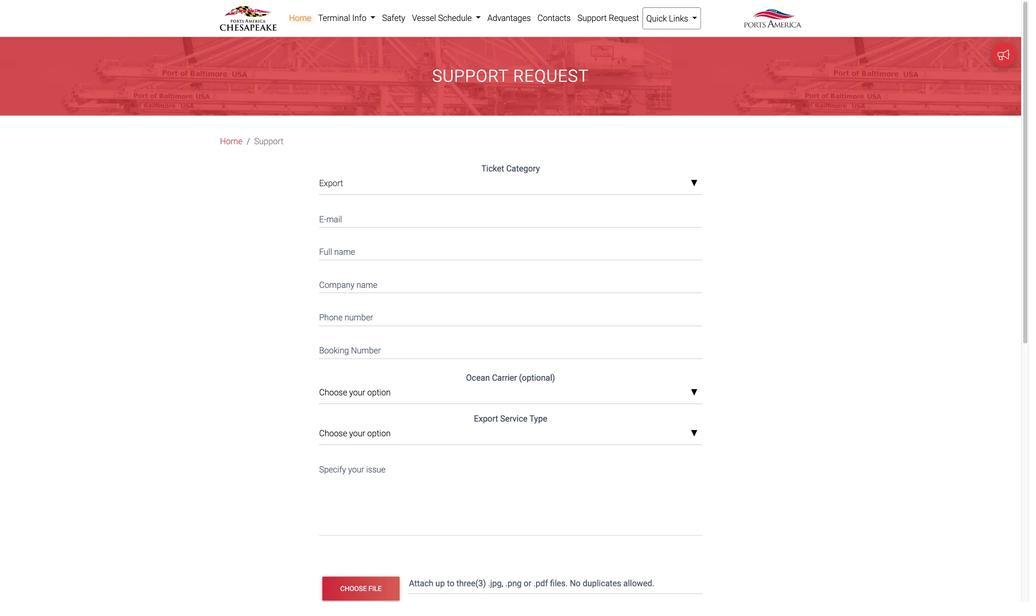 Task type: locate. For each thing, give the bounding box(es) containing it.
name
[[334, 247, 355, 257], [357, 280, 378, 290]]

1 vertical spatial your
[[350, 429, 366, 439]]

option
[[368, 388, 391, 398], [368, 429, 391, 439]]

your down booking number
[[350, 388, 366, 398]]

0 horizontal spatial name
[[334, 247, 355, 257]]

support request
[[578, 13, 640, 23], [433, 66, 589, 86]]

1 horizontal spatial home link
[[286, 7, 315, 28]]

1 vertical spatial home
[[220, 136, 243, 146]]

booking number
[[319, 346, 381, 356]]

name right full
[[334, 247, 355, 257]]

your left the issue
[[348, 465, 364, 475]]

0 vertical spatial export
[[319, 178, 343, 188]]

your
[[350, 388, 366, 398], [350, 429, 366, 439], [348, 465, 364, 475]]

terminal info link
[[315, 7, 379, 28]]

export left service
[[474, 414, 499, 424]]

full
[[319, 247, 332, 257]]

export for export
[[319, 178, 343, 188]]

home link
[[286, 7, 315, 28], [220, 135, 243, 148]]

schedule
[[438, 13, 472, 23]]

number
[[351, 346, 381, 356]]

0 horizontal spatial export
[[319, 178, 343, 188]]

1 vertical spatial request
[[514, 66, 589, 86]]

export
[[319, 178, 343, 188], [474, 414, 499, 424]]

choose left file
[[341, 585, 367, 593]]

1 vertical spatial choose your option
[[319, 429, 391, 439]]

safety
[[382, 13, 406, 23]]

2 horizontal spatial support
[[578, 13, 607, 23]]

1 vertical spatial support request
[[433, 66, 589, 86]]

choose your option up specify your issue
[[319, 429, 391, 439]]

specify your issue
[[319, 465, 386, 475]]

0 vertical spatial ▼
[[691, 179, 698, 188]]

name right company
[[357, 280, 378, 290]]

ocean carrier (optional)
[[466, 373, 556, 383]]

home
[[289, 13, 312, 23], [220, 136, 243, 146]]

1 vertical spatial option
[[368, 429, 391, 439]]

choose down the booking
[[319, 388, 347, 398]]

1 vertical spatial ▼
[[691, 389, 698, 397]]

info
[[352, 13, 367, 23]]

quick links link
[[643, 7, 702, 29]]

2 vertical spatial ▼
[[691, 430, 698, 438]]

2 option from the top
[[368, 429, 391, 439]]

0 vertical spatial name
[[334, 247, 355, 257]]

choose
[[319, 388, 347, 398], [319, 429, 347, 439], [341, 585, 367, 593]]

company
[[319, 280, 355, 290]]

number
[[345, 313, 373, 323]]

request
[[609, 13, 640, 23], [514, 66, 589, 86]]

1 vertical spatial export
[[474, 414, 499, 424]]

advantages
[[488, 13, 531, 23]]

1 horizontal spatial home
[[289, 13, 312, 23]]

0 vertical spatial home
[[289, 13, 312, 23]]

1 vertical spatial home link
[[220, 135, 243, 148]]

choose file
[[341, 585, 382, 593]]

export service type
[[474, 414, 548, 424]]

0 vertical spatial support
[[578, 13, 607, 23]]

export for export service type
[[474, 414, 499, 424]]

2 ▼ from the top
[[691, 389, 698, 397]]

choose up specify
[[319, 429, 347, 439]]

Booking Number text field
[[319, 339, 703, 359]]

category
[[507, 164, 540, 174]]

choose your option
[[319, 388, 391, 398], [319, 429, 391, 439]]

0 vertical spatial home link
[[286, 7, 315, 28]]

1 horizontal spatial request
[[609, 13, 640, 23]]

full name
[[319, 247, 355, 257]]

1 horizontal spatial name
[[357, 280, 378, 290]]

0 vertical spatial choose your option
[[319, 388, 391, 398]]

your up specify your issue
[[350, 429, 366, 439]]

name for full name
[[334, 247, 355, 257]]

contacts link
[[535, 7, 575, 28]]

1 option from the top
[[368, 388, 391, 398]]

export up e-mail
[[319, 178, 343, 188]]

0 vertical spatial option
[[368, 388, 391, 398]]

0 horizontal spatial home link
[[220, 135, 243, 148]]

▼
[[691, 179, 698, 188], [691, 389, 698, 397], [691, 430, 698, 438]]

option up the issue
[[368, 429, 391, 439]]

1 vertical spatial name
[[357, 280, 378, 290]]

quick links
[[647, 13, 691, 23]]

1 horizontal spatial export
[[474, 414, 499, 424]]

support request link
[[575, 7, 643, 28]]

3 ▼ from the top
[[691, 430, 698, 438]]

Attach up to three(3) .jpg, .png or .pdf files. No duplicates allowed. text field
[[408, 574, 705, 594]]

0 horizontal spatial support
[[254, 136, 284, 146]]

0 vertical spatial choose
[[319, 388, 347, 398]]

mail
[[327, 214, 342, 224]]

option down the number
[[368, 388, 391, 398]]

ocean
[[466, 373, 490, 383]]

1 horizontal spatial support
[[433, 66, 509, 86]]

choose your option down booking number
[[319, 388, 391, 398]]

support
[[578, 13, 607, 23], [433, 66, 509, 86], [254, 136, 284, 146]]

advantages link
[[484, 7, 535, 28]]

contacts
[[538, 13, 571, 23]]

type
[[530, 414, 548, 424]]

vessel
[[412, 13, 436, 23]]



Task type: vqa. For each thing, say whether or not it's contained in the screenshot.
Home
yes



Task type: describe. For each thing, give the bounding box(es) containing it.
0 horizontal spatial home
[[220, 136, 243, 146]]

0 vertical spatial request
[[609, 13, 640, 23]]

file
[[369, 585, 382, 593]]

1 choose your option from the top
[[319, 388, 391, 398]]

2 vertical spatial choose
[[341, 585, 367, 593]]

service
[[501, 414, 528, 424]]

Company name text field
[[319, 273, 703, 294]]

0 vertical spatial support request
[[578, 13, 640, 23]]

vessel schedule
[[412, 13, 474, 23]]

safety link
[[379, 7, 409, 28]]

terminal info
[[318, 13, 369, 23]]

ticket
[[482, 164, 505, 174]]

e-
[[319, 214, 327, 224]]

0 horizontal spatial request
[[514, 66, 589, 86]]

name for company name
[[357, 280, 378, 290]]

1 vertical spatial support
[[433, 66, 509, 86]]

2 vertical spatial support
[[254, 136, 284, 146]]

1 ▼ from the top
[[691, 179, 698, 188]]

phone number
[[319, 313, 373, 323]]

e-mail
[[319, 214, 342, 224]]

E-mail email field
[[319, 208, 703, 228]]

carrier
[[492, 373, 517, 383]]

Specify your issue text field
[[319, 458, 703, 536]]

issue
[[367, 465, 386, 475]]

0 vertical spatial your
[[350, 388, 366, 398]]

terminal
[[318, 13, 350, 23]]

booking
[[319, 346, 349, 356]]

specify
[[319, 465, 346, 475]]

quick
[[647, 13, 667, 23]]

(optional)
[[519, 373, 556, 383]]

links
[[669, 13, 689, 23]]

vessel schedule link
[[409, 7, 484, 28]]

Phone number text field
[[319, 306, 703, 326]]

phone
[[319, 313, 343, 323]]

2 choose your option from the top
[[319, 429, 391, 439]]

Full name text field
[[319, 240, 703, 261]]

ticket category
[[482, 164, 540, 174]]

2 vertical spatial your
[[348, 465, 364, 475]]

1 vertical spatial choose
[[319, 429, 347, 439]]

company name
[[319, 280, 378, 290]]



